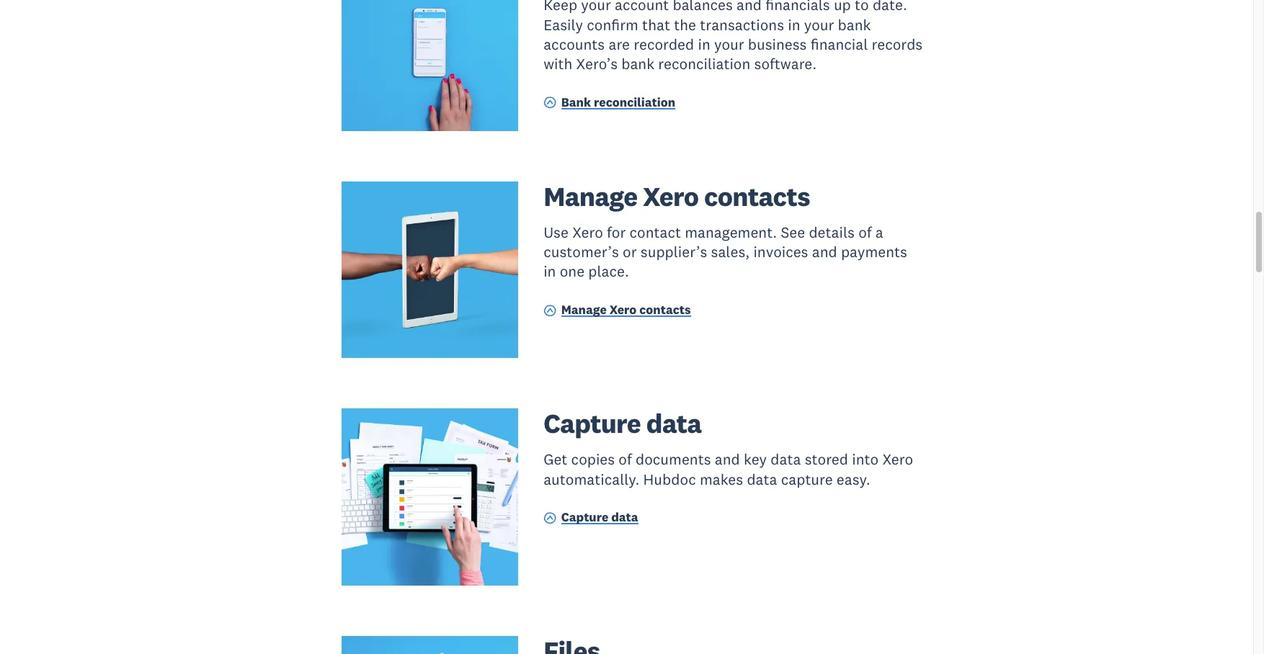Task type: locate. For each thing, give the bounding box(es) containing it.
data down "automatically."
[[611, 510, 638, 526]]

of right copies
[[619, 450, 632, 470]]

up
[[834, 0, 851, 15]]

in down the financials
[[788, 15, 801, 34]]

and inside the use xero for contact management. see details of a customer's or supplier's sales, invoices and payments in one place.
[[812, 242, 837, 262]]

with
[[544, 54, 573, 74]]

1 horizontal spatial of
[[859, 223, 872, 242]]

1 horizontal spatial your
[[714, 35, 744, 54]]

data up "documents" at the bottom right of the page
[[646, 407, 702, 441]]

0 vertical spatial manage xero contacts
[[544, 179, 810, 213]]

and down details
[[812, 242, 837, 262]]

your up confirm
[[581, 0, 611, 15]]

reconciliation
[[658, 54, 751, 74], [594, 94, 676, 110]]

reconciliation inside keep your account balances and financials up to date. easily confirm that the transactions in your bank accounts are recorded in your business financial records with xero's bank reconciliation software.
[[658, 54, 751, 74]]

1 vertical spatial capture
[[561, 510, 609, 526]]

contacts down supplier's
[[640, 302, 691, 318]]

your down the financials
[[804, 15, 834, 34]]

key
[[744, 450, 767, 470]]

for
[[607, 223, 626, 242]]

manage xero contacts down place.
[[561, 302, 691, 318]]

of inside get copies of documents and key data stored into xero automatically. hubdoc makes data capture easy.
[[619, 450, 632, 470]]

are
[[609, 35, 630, 54]]

xero down place.
[[610, 302, 637, 318]]

0 horizontal spatial contacts
[[640, 302, 691, 318]]

capture up copies
[[544, 407, 641, 441]]

manage xero contacts
[[544, 179, 810, 213], [561, 302, 691, 318]]

manage
[[544, 179, 638, 213], [561, 302, 607, 318]]

and up makes
[[715, 450, 740, 470]]

confirm
[[587, 15, 639, 34]]

0 vertical spatial and
[[737, 0, 762, 15]]

in left one
[[544, 262, 556, 281]]

manage down one
[[561, 302, 607, 318]]

xero
[[643, 179, 699, 213], [573, 223, 603, 242], [610, 302, 637, 318], [883, 450, 913, 470]]

0 vertical spatial of
[[859, 223, 872, 242]]

of left a
[[859, 223, 872, 242]]

2 vertical spatial and
[[715, 450, 740, 470]]

contacts
[[704, 179, 810, 213], [640, 302, 691, 318]]

or
[[623, 242, 637, 262]]

management.
[[685, 223, 777, 242]]

place.
[[588, 262, 629, 281]]

manage xero contacts up "contact"
[[544, 179, 810, 213]]

contact
[[630, 223, 681, 242]]

0 vertical spatial capture data
[[544, 407, 702, 441]]

bank
[[838, 15, 871, 34], [622, 54, 655, 74]]

0 horizontal spatial of
[[619, 450, 632, 470]]

reconciliation down the
[[658, 54, 751, 74]]

xero right into
[[883, 450, 913, 470]]

contacts inside button
[[640, 302, 691, 318]]

hubdoc
[[643, 470, 696, 489]]

and inside keep your account balances and financials up to date. easily confirm that the transactions in your bank accounts are recorded in your business financial records with xero's bank reconciliation software.
[[737, 0, 762, 15]]

capture
[[544, 407, 641, 441], [561, 510, 609, 526]]

capture data down "automatically."
[[561, 510, 638, 526]]

and up transactions
[[737, 0, 762, 15]]

1 horizontal spatial bank
[[838, 15, 871, 34]]

0 horizontal spatial in
[[544, 262, 556, 281]]

xero up the customer's
[[573, 223, 603, 242]]

your down transactions
[[714, 35, 744, 54]]

xero up "contact"
[[643, 179, 699, 213]]

capture data inside button
[[561, 510, 638, 526]]

data
[[646, 407, 702, 441], [771, 450, 801, 470], [747, 470, 777, 489], [611, 510, 638, 526]]

keep
[[544, 0, 578, 15]]

financial
[[811, 35, 868, 54]]

your
[[581, 0, 611, 15], [804, 15, 834, 34], [714, 35, 744, 54]]

1 vertical spatial and
[[812, 242, 837, 262]]

and inside get copies of documents and key data stored into xero automatically. hubdoc makes data capture easy.
[[715, 450, 740, 470]]

and
[[737, 0, 762, 15], [812, 242, 837, 262], [715, 450, 740, 470]]

data down 'key'
[[747, 470, 777, 489]]

1 vertical spatial manage xero contacts
[[561, 302, 691, 318]]

the
[[674, 15, 696, 34]]

copies
[[571, 450, 615, 470]]

bank down 'to'
[[838, 15, 871, 34]]

1 vertical spatial of
[[619, 450, 632, 470]]

account
[[615, 0, 669, 15]]

manage up "for"
[[544, 179, 638, 213]]

0 vertical spatial capture
[[544, 407, 641, 441]]

in
[[788, 15, 801, 34], [698, 35, 711, 54], [544, 262, 556, 281]]

capture data up copies
[[544, 407, 702, 441]]

0 horizontal spatial bank
[[622, 54, 655, 74]]

1 vertical spatial contacts
[[640, 302, 691, 318]]

xero's
[[576, 54, 618, 74]]

contacts up management.
[[704, 179, 810, 213]]

reconciliation down "xero's"
[[594, 94, 676, 110]]

0 vertical spatial manage
[[544, 179, 638, 213]]

2 horizontal spatial your
[[804, 15, 834, 34]]

invoices
[[754, 242, 809, 262]]

xero inside get copies of documents and key data stored into xero automatically. hubdoc makes data capture easy.
[[883, 450, 913, 470]]

see
[[781, 223, 805, 242]]

software.
[[754, 54, 817, 74]]

1 vertical spatial manage
[[561, 302, 607, 318]]

keep your account balances and financials up to date. easily confirm that the transactions in your bank accounts are recorded in your business financial records with xero's bank reconciliation software.
[[544, 0, 923, 74]]

capture data
[[544, 407, 702, 441], [561, 510, 638, 526]]

capture down "automatically."
[[561, 510, 609, 526]]

business
[[748, 35, 807, 54]]

transactions
[[700, 15, 784, 34]]

1 vertical spatial reconciliation
[[594, 94, 676, 110]]

data up 'capture'
[[771, 450, 801, 470]]

of
[[859, 223, 872, 242], [619, 450, 632, 470]]

use xero for contact management. see details of a customer's or supplier's sales, invoices and payments in one place.
[[544, 223, 908, 281]]

in down balances
[[698, 35, 711, 54]]

0 vertical spatial reconciliation
[[658, 54, 751, 74]]

1 vertical spatial capture data
[[561, 510, 638, 526]]

bank reconciliation
[[561, 94, 676, 110]]

documents
[[636, 450, 711, 470]]

a
[[876, 223, 884, 242]]

bank down are
[[622, 54, 655, 74]]

1 horizontal spatial contacts
[[704, 179, 810, 213]]



Task type: vqa. For each thing, say whether or not it's contained in the screenshot.
'for' in Access All Xero Features For 30 Days, Then Decide Which Plan Best Suits Your Business.
no



Task type: describe. For each thing, give the bounding box(es) containing it.
data inside button
[[611, 510, 638, 526]]

of inside the use xero for contact management. see details of a customer's or supplier's sales, invoices and payments in one place.
[[859, 223, 872, 242]]

bank
[[561, 94, 591, 110]]

and for key
[[715, 450, 740, 470]]

get copies of documents and key data stored into xero automatically. hubdoc makes data capture easy.
[[544, 450, 913, 489]]

easily
[[544, 15, 583, 34]]

1 vertical spatial bank
[[622, 54, 655, 74]]

1 horizontal spatial in
[[698, 35, 711, 54]]

to
[[855, 0, 869, 15]]

in inside the use xero for contact management. see details of a customer's or supplier's sales, invoices and payments in one place.
[[544, 262, 556, 281]]

payments
[[841, 242, 908, 262]]

xero inside the use xero for contact management. see details of a customer's or supplier's sales, invoices and payments in one place.
[[573, 223, 603, 242]]

capture
[[781, 470, 833, 489]]

date.
[[873, 0, 908, 15]]

capture data button
[[544, 510, 638, 529]]

0 horizontal spatial your
[[581, 0, 611, 15]]

0 vertical spatial contacts
[[704, 179, 810, 213]]

manage inside button
[[561, 302, 607, 318]]

capture inside capture data button
[[561, 510, 609, 526]]

0 vertical spatial bank
[[838, 15, 871, 34]]

sales,
[[711, 242, 750, 262]]

details
[[809, 223, 855, 242]]

use
[[544, 223, 569, 242]]

one
[[560, 262, 585, 281]]

stored
[[805, 450, 849, 470]]

bank reconciliation button
[[544, 94, 676, 114]]

get
[[544, 450, 568, 470]]

reconciliation inside button
[[594, 94, 676, 110]]

customer's
[[544, 242, 619, 262]]

recorded
[[634, 35, 694, 54]]

xero inside button
[[610, 302, 637, 318]]

balances
[[673, 0, 733, 15]]

automatically.
[[544, 470, 640, 489]]

and for financials
[[737, 0, 762, 15]]

2 horizontal spatial in
[[788, 15, 801, 34]]

into
[[852, 450, 879, 470]]

manage xero contacts button
[[544, 302, 691, 321]]

manage xero contacts inside button
[[561, 302, 691, 318]]

supplier's
[[641, 242, 707, 262]]

easy.
[[837, 470, 871, 489]]

makes
[[700, 470, 743, 489]]

that
[[642, 15, 670, 34]]

financials
[[766, 0, 830, 15]]

accounts
[[544, 35, 605, 54]]

records
[[872, 35, 923, 54]]



